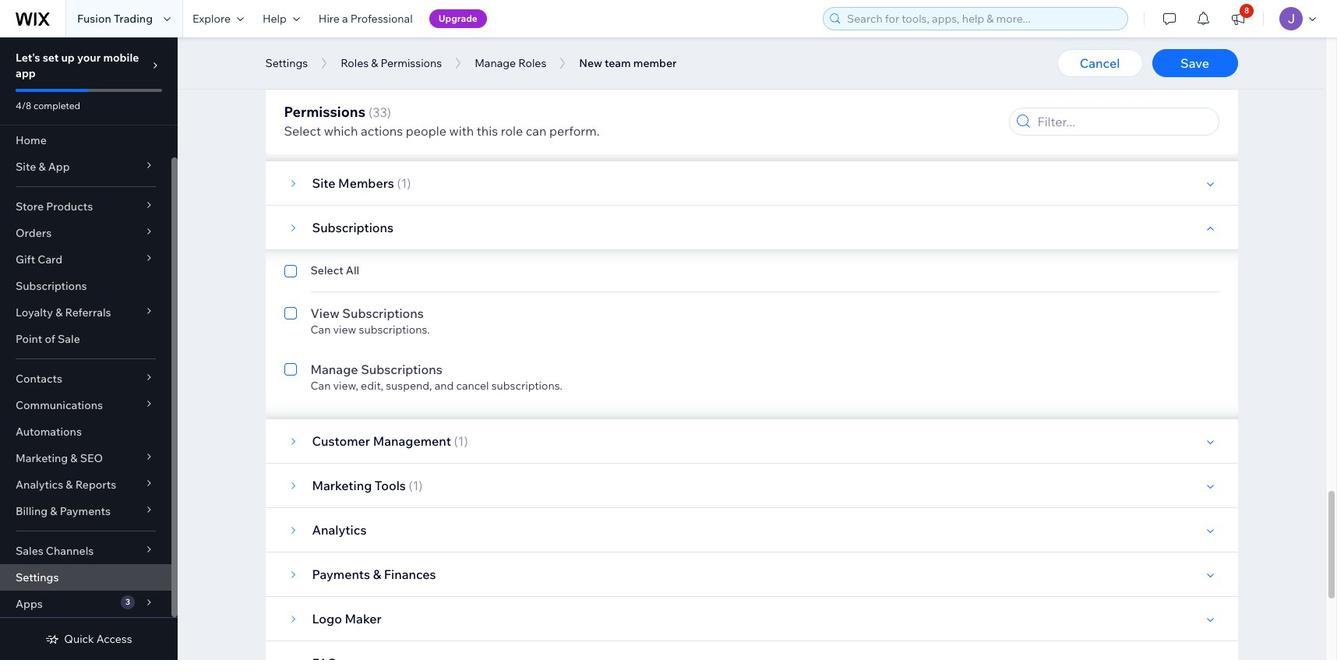 Task type: vqa. For each thing, say whether or not it's contained in the screenshot.
points
no



Task type: describe. For each thing, give the bounding box(es) containing it.
app
[[48, 160, 70, 174]]

gift
[[16, 253, 35, 267]]

the inside 'manage cash management settings can access cash management settings in the pos app.'
[[525, 65, 542, 79]]

sales channels button
[[0, 538, 171, 564]]

save button
[[1152, 49, 1238, 77]]

4/8 completed
[[16, 100, 80, 111]]

new
[[579, 56, 603, 70]]

quick access
[[64, 632, 132, 646]]

let's set up your mobile app
[[16, 51, 139, 80]]

& for analytics & reports
[[66, 478, 73, 492]]

& for billing & payments
[[50, 504, 57, 518]]

payments & finances
[[312, 567, 436, 582]]

roles inside "button"
[[341, 56, 369, 70]]

automations link
[[0, 419, 171, 445]]

permissions ( 33 ) select which actions people with this role can perform.
[[284, 103, 600, 139]]

orders
[[16, 226, 52, 240]]

seo
[[80, 451, 103, 465]]

analytics for analytics & reports
[[16, 478, 63, 492]]

1 vertical spatial team
[[383, 121, 411, 135]]

apps
[[16, 597, 43, 611]]

manage for subscriptions
[[311, 362, 358, 377]]

1 for marketing tools ( 1 )
[[413, 478, 419, 493]]

billing & payments
[[16, 504, 111, 518]]

completed
[[33, 100, 80, 111]]

hire a professional
[[319, 12, 413, 26]]

products
[[46, 200, 93, 214]]

manage cash management settings can access cash management settings in the pos app.
[[311, 48, 592, 79]]

view,
[[333, 379, 359, 393]]

cancel
[[1080, 55, 1120, 71]]

members
[[338, 175, 394, 191]]

subscriptions inside "manage subscriptions can view, edit, suspend, and cancel subscriptions."
[[361, 362, 443, 377]]

8 button
[[1221, 0, 1256, 37]]

manage team & access settings can access to team & access settings in the pos app.
[[311, 104, 584, 135]]

view subscriptions can view subscriptions.
[[311, 306, 430, 337]]

) for management
[[464, 433, 468, 449]]

manage roles
[[475, 56, 547, 70]]

loyalty & referrals
[[16, 306, 111, 320]]

which
[[324, 123, 358, 139]]

site & app button
[[0, 154, 171, 180]]

pos inside "manage team & access settings can access to team & access settings in the pos app."
[[537, 121, 560, 135]]

( for members
[[397, 175, 401, 191]]

analytics & reports
[[16, 478, 116, 492]]

channels
[[46, 544, 94, 558]]

manage roles button
[[467, 51, 554, 75]]

quick access button
[[45, 632, 132, 646]]

the inside "manage team & access settings can access to team & access settings in the pos app."
[[517, 121, 534, 135]]

store
[[16, 200, 44, 214]]

can inside 'manage cash management settings can access cash management settings in the pos app.'
[[311, 65, 331, 79]]

billing & payments button
[[0, 498, 171, 525]]

can inside view subscriptions can view subscriptions.
[[311, 323, 331, 337]]

select inside permissions ( 33 ) select which actions people with this role can perform.
[[284, 123, 321, 139]]

professional
[[351, 12, 413, 26]]

loyalty
[[16, 306, 53, 320]]

gift card button
[[0, 246, 171, 273]]

settings inside button
[[265, 56, 308, 70]]

subscriptions inside view subscriptions can view subscriptions.
[[342, 306, 424, 321]]

manage for team
[[311, 104, 358, 119]]

0 vertical spatial cash
[[361, 48, 391, 63]]

actions
[[361, 123, 403, 139]]

to
[[370, 121, 380, 135]]

point
[[16, 332, 42, 346]]

3
[[125, 597, 130, 607]]

view
[[311, 306, 340, 321]]

card
[[38, 253, 63, 267]]

& for payments & finances
[[373, 567, 381, 582]]

billing
[[16, 504, 48, 518]]

1 vertical spatial cash
[[370, 65, 396, 79]]

let's
[[16, 51, 40, 65]]

app
[[16, 66, 36, 80]]

settings button
[[258, 51, 316, 75]]

sale
[[58, 332, 80, 346]]

( for management
[[454, 433, 458, 449]]

analytics & reports button
[[0, 472, 171, 498]]

home link
[[0, 127, 171, 154]]

analytics for analytics
[[312, 522, 367, 538]]

logo
[[312, 611, 342, 627]]

communications button
[[0, 392, 171, 419]]

explore
[[193, 12, 231, 26]]

0 vertical spatial access
[[407, 104, 448, 119]]

1 vertical spatial management
[[398, 65, 466, 79]]

) for members
[[407, 175, 411, 191]]

set
[[43, 51, 59, 65]]

marketing for marketing tools ( 1 )
[[312, 478, 372, 493]]

payments inside dropdown button
[[60, 504, 111, 518]]

site & app
[[16, 160, 70, 174]]

& for site & app
[[38, 160, 46, 174]]

subscriptions link
[[0, 273, 171, 299]]

store products
[[16, 200, 93, 214]]

access inside 'manage cash management settings can access cash management settings in the pos app.'
[[333, 65, 368, 79]]

8
[[1245, 5, 1250, 16]]

Filter... field
[[1033, 108, 1214, 135]]

33
[[373, 104, 387, 120]]

automations
[[16, 425, 82, 439]]

& for roles & permissions
[[371, 56, 378, 70]]



Task type: locate. For each thing, give the bounding box(es) containing it.
manage inside manage roles button
[[475, 56, 516, 70]]

& down professional
[[371, 56, 378, 70]]

save
[[1181, 55, 1210, 71]]

orders button
[[0, 220, 171, 246]]

subscriptions up view
[[342, 306, 424, 321]]

quick
[[64, 632, 94, 646]]

with
[[449, 123, 474, 139]]

1 vertical spatial subscriptions.
[[492, 379, 563, 393]]

manage subscriptions can view, edit, suspend, and cancel subscriptions.
[[311, 362, 563, 393]]

1 vertical spatial in
[[506, 121, 515, 135]]

& right billing
[[50, 504, 57, 518]]

payments up logo maker
[[312, 567, 370, 582]]

( right tools
[[409, 478, 413, 493]]

home
[[16, 133, 47, 147]]

store products button
[[0, 193, 171, 220]]

fusion
[[77, 12, 111, 26]]

( right "members"
[[397, 175, 401, 191]]

people
[[406, 123, 447, 139]]

None checkbox
[[284, 102, 297, 135], [284, 263, 297, 282], [284, 360, 297, 393], [284, 102, 297, 135], [284, 263, 297, 282], [284, 360, 297, 393]]

pos inside 'manage cash management settings can access cash management settings in the pos app.'
[[544, 65, 568, 79]]

pos left new
[[544, 65, 568, 79]]

cash
[[361, 48, 391, 63], [370, 65, 396, 79]]

2 horizontal spatial 1
[[458, 433, 464, 449]]

1 vertical spatial access
[[333, 121, 368, 135]]

1 horizontal spatial roles
[[519, 56, 547, 70]]

new team member button
[[572, 51, 685, 75]]

reports
[[75, 478, 116, 492]]

0 horizontal spatial payments
[[60, 504, 111, 518]]

contacts button
[[0, 366, 171, 392]]

select all
[[311, 263, 359, 278]]

4/8
[[16, 100, 31, 111]]

0 horizontal spatial roles
[[341, 56, 369, 70]]

3 can from the top
[[311, 323, 331, 337]]

1 for site members ( 1 )
[[401, 175, 407, 191]]

1 vertical spatial 1
[[458, 433, 464, 449]]

1 vertical spatial access
[[423, 121, 458, 135]]

analytics down marketing tools ( 1 )
[[312, 522, 367, 538]]

view
[[333, 323, 357, 337]]

app.
[[570, 65, 592, 79], [562, 121, 584, 135]]

access inside "manage team & access settings can access to team & access settings in the pos app."
[[333, 121, 368, 135]]

0 vertical spatial access
[[333, 65, 368, 79]]

in up role
[[513, 65, 523, 79]]

maker
[[345, 611, 382, 627]]

1 vertical spatial site
[[312, 175, 336, 191]]

settings inside 'sidebar' element
[[16, 571, 59, 585]]

1 horizontal spatial permissions
[[381, 56, 442, 70]]

can inside "manage subscriptions can view, edit, suspend, and cancel subscriptions."
[[311, 379, 331, 393]]

0 vertical spatial site
[[16, 160, 36, 174]]

marketing tools ( 1 )
[[312, 478, 423, 493]]

& inside dropdown button
[[50, 504, 57, 518]]

marketing down automations
[[16, 451, 68, 465]]

access left "this"
[[423, 121, 458, 135]]

mobile
[[103, 51, 139, 65]]

& left app
[[38, 160, 46, 174]]

settings link
[[0, 564, 171, 591]]

upgrade
[[439, 12, 478, 24]]

) for tools
[[419, 478, 423, 493]]

) down cancel
[[464, 433, 468, 449]]

referrals
[[65, 306, 111, 320]]

payments
[[60, 504, 111, 518], [312, 567, 370, 582]]

permissions inside "button"
[[381, 56, 442, 70]]

0 horizontal spatial permissions
[[284, 103, 366, 121]]

a
[[342, 12, 348, 26]]

( down cancel
[[454, 433, 458, 449]]

contacts
[[16, 372, 62, 386]]

manage inside "manage team & access settings can access to team & access settings in the pos app."
[[311, 104, 358, 119]]

roles & permissions button
[[333, 51, 450, 75]]

loyalty & referrals button
[[0, 299, 171, 326]]

& inside dropdown button
[[55, 306, 63, 320]]

manage for roles
[[475, 56, 516, 70]]

0 vertical spatial analytics
[[16, 478, 63, 492]]

manage down upgrade button
[[475, 56, 516, 70]]

your
[[77, 51, 101, 65]]

1 can from the top
[[311, 65, 331, 79]]

management down upgrade button
[[393, 48, 472, 63]]

can left the view,
[[311, 379, 331, 393]]

permissions up which on the top of the page
[[284, 103, 366, 121]]

manage up which on the top of the page
[[311, 104, 358, 119]]

help
[[263, 12, 287, 26]]

site down 'home'
[[16, 160, 36, 174]]

None checkbox
[[284, 46, 297, 79], [284, 304, 297, 337], [284, 46, 297, 79], [284, 304, 297, 337]]

gift card
[[16, 253, 63, 267]]

1 vertical spatial analytics
[[312, 522, 367, 538]]

1 horizontal spatial site
[[312, 175, 336, 191]]

cancel
[[456, 379, 489, 393]]

finances
[[384, 567, 436, 582]]

marketing & seo button
[[0, 445, 171, 472]]

0 horizontal spatial analytics
[[16, 478, 63, 492]]

select left which on the top of the page
[[284, 123, 321, 139]]

2 can from the top
[[311, 121, 331, 135]]

subscriptions. inside view subscriptions can view subscriptions.
[[359, 323, 430, 337]]

can left to
[[311, 121, 331, 135]]

can
[[526, 123, 547, 139]]

hire
[[319, 12, 340, 26]]

2 access from the top
[[333, 121, 368, 135]]

0 vertical spatial management
[[393, 48, 472, 63]]

0 horizontal spatial 1
[[401, 175, 407, 191]]

analytics up billing
[[16, 478, 63, 492]]

in inside 'manage cash management settings can access cash management settings in the pos app.'
[[513, 65, 523, 79]]

marketing for marketing & seo
[[16, 451, 68, 465]]

app. inside 'manage cash management settings can access cash management settings in the pos app.'
[[570, 65, 592, 79]]

fusion trading
[[77, 12, 153, 26]]

manage inside "manage subscriptions can view, edit, suspend, and cancel subscriptions."
[[311, 362, 358, 377]]

0 vertical spatial 1
[[401, 175, 407, 191]]

subscriptions.
[[359, 323, 430, 337], [492, 379, 563, 393]]

& right 33
[[396, 104, 404, 119]]

site for site members ( 1 )
[[312, 175, 336, 191]]

can
[[311, 65, 331, 79], [311, 121, 331, 135], [311, 323, 331, 337], [311, 379, 331, 393]]

subscriptions. inside "manage subscriptions can view, edit, suspend, and cancel subscriptions."
[[492, 379, 563, 393]]

subscriptions. right cancel
[[492, 379, 563, 393]]

0 vertical spatial in
[[513, 65, 523, 79]]

& for loyalty & referrals
[[55, 306, 63, 320]]

) up actions
[[387, 104, 391, 120]]

can down hire
[[311, 65, 331, 79]]

marketing inside marketing & seo popup button
[[16, 451, 68, 465]]

point of sale
[[16, 332, 80, 346]]

team right to
[[383, 121, 411, 135]]

0 vertical spatial permissions
[[381, 56, 442, 70]]

1 vertical spatial select
[[311, 263, 343, 278]]

in inside "manage team & access settings can access to team & access settings in the pos app."
[[506, 121, 515, 135]]

2 roles from the left
[[519, 56, 547, 70]]

suspend,
[[386, 379, 432, 393]]

1 vertical spatial pos
[[537, 121, 560, 135]]

0 vertical spatial pos
[[544, 65, 568, 79]]

app. left team
[[570, 65, 592, 79]]

permissions
[[381, 56, 442, 70], [284, 103, 366, 121]]

sidebar element
[[0, 37, 178, 660]]

access inside 'sidebar' element
[[96, 632, 132, 646]]

management up tools
[[373, 433, 451, 449]]

1 for customer management ( 1 )
[[458, 433, 464, 449]]

communications
[[16, 398, 103, 412]]

of
[[45, 332, 55, 346]]

1 right "members"
[[401, 175, 407, 191]]

the left new
[[525, 65, 542, 79]]

1 vertical spatial payments
[[312, 567, 370, 582]]

pos
[[544, 65, 568, 79], [537, 121, 560, 135]]

site left "members"
[[312, 175, 336, 191]]

access down "a"
[[333, 65, 368, 79]]

( for tools
[[409, 478, 413, 493]]

site members ( 1 )
[[312, 175, 411, 191]]

subscriptions up suspend,
[[361, 362, 443, 377]]

& left reports
[[66, 478, 73, 492]]

roles left new
[[519, 56, 547, 70]]

2 vertical spatial 1
[[413, 478, 419, 493]]

0 horizontal spatial marketing
[[16, 451, 68, 465]]

manage down hire
[[311, 48, 358, 63]]

marketing & seo
[[16, 451, 103, 465]]

1 horizontal spatial marketing
[[312, 478, 372, 493]]

role
[[501, 123, 523, 139]]

pos right role
[[537, 121, 560, 135]]

can down view
[[311, 323, 331, 337]]

customer
[[312, 433, 370, 449]]

0 vertical spatial team
[[361, 104, 393, 119]]

access left to
[[333, 121, 368, 135]]

subscriptions. right view
[[359, 323, 430, 337]]

access up people
[[407, 104, 448, 119]]

1 down cancel
[[458, 433, 464, 449]]

site inside popup button
[[16, 160, 36, 174]]

new team member
[[579, 56, 677, 70]]

1 horizontal spatial subscriptions.
[[492, 379, 563, 393]]

4 can from the top
[[311, 379, 331, 393]]

tools
[[375, 478, 406, 493]]

& right loyalty
[[55, 306, 63, 320]]

1 vertical spatial permissions
[[284, 103, 366, 121]]

& inside "button"
[[371, 56, 378, 70]]

) right "members"
[[407, 175, 411, 191]]

help button
[[253, 0, 309, 37]]

analytics
[[16, 478, 63, 492], [312, 522, 367, 538]]

0 horizontal spatial subscriptions.
[[359, 323, 430, 337]]

cash up 33
[[370, 65, 396, 79]]

( inside permissions ( 33 ) select which actions people with this role can perform.
[[369, 104, 373, 120]]

1 horizontal spatial payments
[[312, 567, 370, 582]]

permissions down professional
[[381, 56, 442, 70]]

sales channels
[[16, 544, 94, 558]]

1 right tools
[[413, 478, 419, 493]]

manage inside 'manage cash management settings can access cash management settings in the pos app.'
[[311, 48, 358, 63]]

the
[[525, 65, 542, 79], [517, 121, 534, 135]]

payments down analytics & reports popup button
[[60, 504, 111, 518]]

analytics inside popup button
[[16, 478, 63, 492]]

edit,
[[361, 379, 384, 393]]

manage for cash
[[311, 48, 358, 63]]

customer management ( 1 )
[[312, 433, 468, 449]]

this
[[477, 123, 498, 139]]

1 access from the top
[[333, 65, 368, 79]]

roles down "a"
[[341, 56, 369, 70]]

can inside "manage team & access settings can access to team & access settings in the pos app."
[[311, 121, 331, 135]]

1 vertical spatial app.
[[562, 121, 584, 135]]

cancel button
[[1057, 49, 1143, 77]]

0 vertical spatial payments
[[60, 504, 111, 518]]

app. right can
[[562, 121, 584, 135]]

cash down professional
[[361, 48, 391, 63]]

1 horizontal spatial 1
[[413, 478, 419, 493]]

) right tools
[[419, 478, 423, 493]]

( up to
[[369, 104, 373, 120]]

in
[[513, 65, 523, 79], [506, 121, 515, 135]]

0 vertical spatial marketing
[[16, 451, 68, 465]]

1 vertical spatial the
[[517, 121, 534, 135]]

subscriptions up all
[[312, 220, 394, 235]]

subscriptions inside 'sidebar' element
[[16, 279, 87, 293]]

roles
[[341, 56, 369, 70], [519, 56, 547, 70]]

site for site & app
[[16, 160, 36, 174]]

all
[[346, 263, 359, 278]]

manage up the view,
[[311, 362, 358, 377]]

0 vertical spatial the
[[525, 65, 542, 79]]

1 vertical spatial marketing
[[312, 478, 372, 493]]

hire a professional link
[[309, 0, 422, 37]]

point of sale link
[[0, 326, 171, 352]]

0 horizontal spatial site
[[16, 160, 36, 174]]

subscriptions down card
[[16, 279, 87, 293]]

up
[[61, 51, 75, 65]]

the right "this"
[[517, 121, 534, 135]]

0 vertical spatial subscriptions.
[[359, 323, 430, 337]]

permissions inside permissions ( 33 ) select which actions people with this role can perform.
[[284, 103, 366, 121]]

access right quick
[[96, 632, 132, 646]]

select left all
[[311, 263, 343, 278]]

select
[[284, 123, 321, 139], [311, 263, 343, 278]]

& left the seo
[[70, 451, 78, 465]]

& for marketing & seo
[[70, 451, 78, 465]]

management up "manage team & access settings can access to team & access settings in the pos app."
[[398, 65, 466, 79]]

Search for tools, apps, help & more... field
[[843, 8, 1123, 30]]

app. inside "manage team & access settings can access to team & access settings in the pos app."
[[562, 121, 584, 135]]

1 roles from the left
[[341, 56, 369, 70]]

& right actions
[[413, 121, 420, 135]]

& left finances
[[373, 567, 381, 582]]

) inside permissions ( 33 ) select which actions people with this role can perform.
[[387, 104, 391, 120]]

2 vertical spatial access
[[96, 632, 132, 646]]

management
[[393, 48, 472, 63], [398, 65, 466, 79], [373, 433, 451, 449]]

team up to
[[361, 104, 393, 119]]

roles inside button
[[519, 56, 547, 70]]

0 vertical spatial app.
[[570, 65, 592, 79]]

1 horizontal spatial analytics
[[312, 522, 367, 538]]

2 vertical spatial management
[[373, 433, 451, 449]]

0 vertical spatial select
[[284, 123, 321, 139]]

in right "this"
[[506, 121, 515, 135]]

marketing down customer
[[312, 478, 372, 493]]



